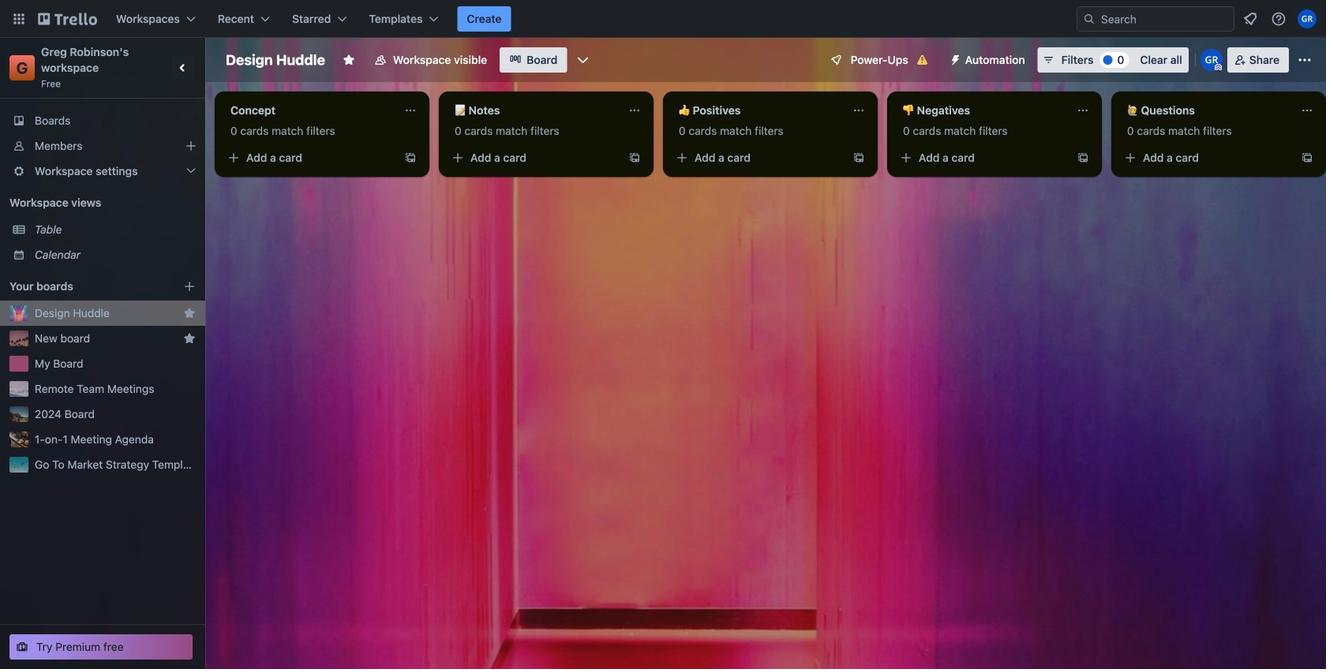 Task type: describe. For each thing, give the bounding box(es) containing it.
star or unstar board image
[[343, 54, 355, 66]]

Search field
[[1096, 8, 1234, 30]]

1 horizontal spatial greg robinson (gregrobinson96) image
[[1298, 9, 1317, 28]]

sm image
[[943, 47, 965, 69]]

2 create from template… image from the left
[[1077, 152, 1090, 164]]

open information menu image
[[1271, 11, 1287, 27]]

1 create from template… image from the left
[[629, 152, 641, 164]]

add board image
[[183, 280, 196, 293]]

0 notifications image
[[1241, 9, 1260, 28]]

2 starred icon image from the top
[[183, 332, 196, 345]]

1 create from template… image from the left
[[404, 152, 417, 164]]

3 create from template… image from the left
[[1301, 152, 1314, 164]]

1 starred icon image from the top
[[183, 307, 196, 320]]



Task type: locate. For each thing, give the bounding box(es) containing it.
1 horizontal spatial create from template… image
[[853, 152, 865, 164]]

greg robinson (gregrobinson96) image down search field
[[1201, 49, 1223, 71]]

greg robinson (gregrobinson96) image right open information menu image
[[1298, 9, 1317, 28]]

2 create from template… image from the left
[[853, 152, 865, 164]]

primary element
[[0, 0, 1327, 38]]

starred icon image
[[183, 307, 196, 320], [183, 332, 196, 345]]

back to home image
[[38, 6, 97, 32]]

0 horizontal spatial greg robinson (gregrobinson96) image
[[1201, 49, 1223, 71]]

Board name text field
[[218, 47, 333, 73]]

None text field
[[221, 98, 398, 123], [445, 98, 622, 123], [670, 98, 846, 123], [1118, 98, 1295, 123], [221, 98, 398, 123], [445, 98, 622, 123], [670, 98, 846, 123], [1118, 98, 1295, 123]]

0 horizontal spatial create from template… image
[[404, 152, 417, 164]]

customize views image
[[575, 52, 591, 68]]

0 vertical spatial greg robinson (gregrobinson96) image
[[1298, 9, 1317, 28]]

show menu image
[[1297, 52, 1313, 68]]

greg robinson (gregrobinson96) image
[[1298, 9, 1317, 28], [1201, 49, 1223, 71]]

1 vertical spatial starred icon image
[[183, 332, 196, 345]]

1 horizontal spatial create from template… image
[[1077, 152, 1090, 164]]

2 horizontal spatial create from template… image
[[1301, 152, 1314, 164]]

0 vertical spatial starred icon image
[[183, 307, 196, 320]]

your boards with 7 items element
[[9, 277, 159, 296]]

create from template… image
[[629, 152, 641, 164], [1077, 152, 1090, 164], [1301, 152, 1314, 164]]

this member is an admin of this board. image
[[1215, 64, 1222, 71]]

1 vertical spatial greg robinson (gregrobinson96) image
[[1201, 49, 1223, 71]]

workspace navigation collapse icon image
[[172, 57, 194, 79]]

None text field
[[894, 98, 1071, 123]]

create from template… image
[[404, 152, 417, 164], [853, 152, 865, 164]]

search image
[[1083, 13, 1096, 25]]

0 horizontal spatial create from template… image
[[629, 152, 641, 164]]



Task type: vqa. For each thing, say whether or not it's contained in the screenshot.
home Image
no



